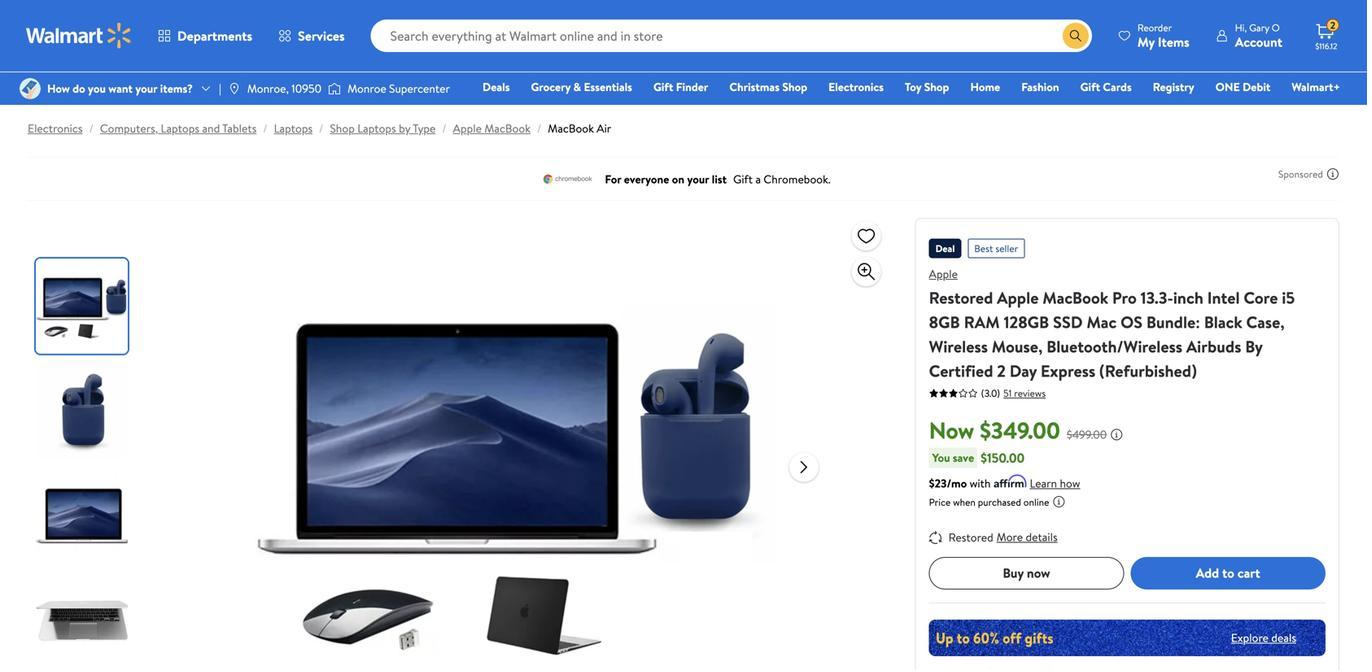 Task type: vqa. For each thing, say whether or not it's contained in the screenshot.
Shells Top border
no



Task type: locate. For each thing, give the bounding box(es) containing it.
how
[[47, 81, 70, 96]]

airbuds
[[1187, 335, 1242, 358]]

restored apple macbook pro 13.3-inch intel core i5 8gb ram 128gb ssd mac os bundle: black case, wireless mouse, bluetooth/wireless airbuds by certified 2 day express (refurbished) - image 2 of 7 image
[[36, 364, 131, 459]]

hi, gary o account
[[1235, 21, 1283, 51]]

3 laptops from the left
[[357, 120, 396, 136]]

bluetooth/wireless
[[1047, 335, 1183, 358]]

restored apple macbook pro 13.3-inch intel core i5 8gb ram 128gb ssd mac os bundle: black case, wireless mouse, bluetooth/wireless airbuds by certified 2 day express (refurbished) - image 1 of 7 image
[[36, 259, 131, 354]]

 image
[[328, 81, 341, 97], [228, 82, 241, 95]]

electronics down how
[[28, 120, 83, 136]]

now $349.00
[[929, 415, 1060, 446]]

0 vertical spatial 2
[[1331, 18, 1336, 32]]

next media item image
[[794, 458, 814, 477]]

one debit link
[[1208, 78, 1278, 96]]

(3.0)
[[981, 387, 1000, 400]]

air
[[597, 120, 611, 136]]

1 horizontal spatial laptops
[[274, 120, 313, 136]]

2 horizontal spatial macbook
[[1043, 286, 1109, 309]]

1 horizontal spatial shop
[[782, 79, 807, 95]]

wireless
[[929, 335, 988, 358]]

0 horizontal spatial apple
[[453, 120, 482, 136]]

laptops left and
[[161, 120, 199, 136]]

 image for monroe, 10950
[[228, 82, 241, 95]]

macbook up ssd
[[1043, 286, 1109, 309]]

deals
[[1272, 630, 1297, 646]]

2 up $116.12
[[1331, 18, 1336, 32]]

laptops
[[161, 120, 199, 136], [274, 120, 313, 136], [357, 120, 396, 136]]

1 laptops from the left
[[161, 120, 199, 136]]

reorder
[[1138, 21, 1172, 35]]

/
[[89, 120, 93, 136], [263, 120, 267, 136], [319, 120, 323, 136], [442, 120, 447, 136], [537, 120, 541, 136]]

shop right christmas
[[782, 79, 807, 95]]

 image right the | on the top left
[[228, 82, 241, 95]]

2 left "day"
[[997, 360, 1006, 383]]

1 horizontal spatial 2
[[1331, 18, 1336, 32]]

2 inside apple restored apple macbook pro 13.3-inch intel core i5 8gb ram 128gb ssd mac os bundle: black case, wireless mouse, bluetooth/wireless airbuds by certified 2 day express (refurbished)
[[997, 360, 1006, 383]]

1 horizontal spatial electronics
[[829, 79, 884, 95]]

Walmart Site-Wide search field
[[371, 20, 1092, 52]]

monroe, 10950
[[247, 81, 322, 96]]

macbook left air
[[548, 120, 594, 136]]

supercenter
[[389, 81, 450, 96]]

registry link
[[1146, 78, 1202, 96]]

price when purchased online
[[929, 495, 1049, 509]]

macbook air link
[[548, 120, 611, 136]]

1 vertical spatial apple
[[929, 266, 958, 282]]

2 gift from the left
[[1081, 79, 1100, 95]]

1 vertical spatial 2
[[997, 360, 1006, 383]]

 image
[[20, 78, 41, 99]]

cart
[[1238, 564, 1261, 582]]

laptops down monroe, 10950 at the top
[[274, 120, 313, 136]]

christmas shop
[[730, 79, 807, 95]]

shop inside "link"
[[782, 79, 807, 95]]

grocery & essentials
[[531, 79, 632, 95]]

buy now
[[1003, 564, 1050, 582]]

macbook
[[485, 120, 531, 136], [548, 120, 594, 136], [1043, 286, 1109, 309]]

 image for monroe supercenter
[[328, 81, 341, 97]]

shop for toy shop
[[924, 79, 949, 95]]

restored up 8gb
[[929, 286, 993, 309]]

$349.00
[[980, 415, 1060, 446]]

0 horizontal spatial gift
[[654, 79, 673, 95]]

purchased
[[978, 495, 1021, 509]]

electronics link left toy
[[821, 78, 891, 96]]

0 vertical spatial electronics link
[[821, 78, 891, 96]]

1 horizontal spatial  image
[[328, 81, 341, 97]]

gift
[[654, 79, 673, 95], [1081, 79, 1100, 95]]

save
[[953, 450, 974, 466]]

/ left macbook air link
[[537, 120, 541, 136]]

apple right type at the top left of the page
[[453, 120, 482, 136]]

explore deals
[[1231, 630, 1297, 646]]

certified
[[929, 360, 993, 383]]

/ right the tablets
[[263, 120, 267, 136]]

1 horizontal spatial gift
[[1081, 79, 1100, 95]]

you
[[932, 450, 950, 466]]

gift finder
[[654, 79, 708, 95]]

learn
[[1030, 476, 1057, 491]]

how do you want your items?
[[47, 81, 193, 96]]

bundle:
[[1147, 311, 1200, 334]]

gift for gift cards
[[1081, 79, 1100, 95]]

1 horizontal spatial macbook
[[548, 120, 594, 136]]

walmart+
[[1292, 79, 1340, 95]]

0 horizontal spatial macbook
[[485, 120, 531, 136]]

essentials
[[584, 79, 632, 95]]

registry
[[1153, 79, 1195, 95]]

2 horizontal spatial laptops
[[357, 120, 396, 136]]

services
[[298, 27, 345, 45]]

0 horizontal spatial electronics
[[28, 120, 83, 136]]

toy shop link
[[898, 78, 957, 96]]

day
[[1010, 360, 1037, 383]]

want
[[108, 81, 133, 96]]

0 horizontal spatial electronics link
[[28, 120, 83, 136]]

0 horizontal spatial  image
[[228, 82, 241, 95]]

best seller
[[975, 242, 1018, 256]]

departments
[[177, 27, 252, 45]]

1 vertical spatial electronics
[[28, 120, 83, 136]]

&
[[573, 79, 581, 95]]

with
[[970, 476, 991, 491]]

2
[[1331, 18, 1336, 32], [997, 360, 1006, 383]]

when
[[953, 495, 976, 509]]

monroe,
[[247, 81, 289, 96]]

toy
[[905, 79, 922, 95]]

/ right laptops link
[[319, 120, 323, 136]]

0 horizontal spatial 2
[[997, 360, 1006, 383]]

laptops left by
[[357, 120, 396, 136]]

grocery
[[531, 79, 571, 95]]

0 vertical spatial restored
[[929, 286, 993, 309]]

0 horizontal spatial shop
[[330, 120, 355, 136]]

gift left finder
[[654, 79, 673, 95]]

apple up 128gb
[[997, 286, 1039, 309]]

pro
[[1113, 286, 1137, 309]]

toy shop
[[905, 79, 949, 95]]

deals link
[[475, 78, 517, 96]]

by
[[1245, 335, 1263, 358]]

shop down monroe
[[330, 120, 355, 136]]

restored inside apple restored apple macbook pro 13.3-inch intel core i5 8gb ram 128gb ssd mac os bundle: black case, wireless mouse, bluetooth/wireless airbuds by certified 2 day express (refurbished)
[[929, 286, 993, 309]]

computers,
[[100, 120, 158, 136]]

restored apple macbook pro 13.3-inch intel core i5 8gb ram 128gb ssd mac os bundle: black case, wireless mouse, bluetooth/wireless airbuds by certified 2 day express (refurbished) image
[[255, 218, 776, 671]]

gift finder link
[[646, 78, 716, 96]]

 image right '10950'
[[328, 81, 341, 97]]

electronics link down how
[[28, 120, 83, 136]]

electronics left toy
[[829, 79, 884, 95]]

more details button
[[997, 525, 1058, 551]]

apple link
[[929, 266, 958, 282]]

2 horizontal spatial shop
[[924, 79, 949, 95]]

0 vertical spatial electronics
[[829, 79, 884, 95]]

walmart image
[[26, 23, 132, 49]]

2 vertical spatial apple
[[997, 286, 1039, 309]]

1 gift from the left
[[654, 79, 673, 95]]

$116.12
[[1316, 41, 1338, 52]]

to
[[1222, 564, 1235, 582]]

computers, laptops and tablets link
[[100, 120, 257, 136]]

apple down deal in the top right of the page
[[929, 266, 958, 282]]

/ left computers,
[[89, 120, 93, 136]]

inch
[[1174, 286, 1204, 309]]

macbook down deals
[[485, 120, 531, 136]]

shop for christmas shop
[[782, 79, 807, 95]]

o
[[1272, 21, 1280, 35]]

0 horizontal spatial laptops
[[161, 120, 199, 136]]

8gb
[[929, 311, 960, 334]]

gift left 'cards' at right
[[1081, 79, 1100, 95]]

/ right type at the top left of the page
[[442, 120, 447, 136]]

walmart+ link
[[1285, 78, 1348, 96]]

cards
[[1103, 79, 1132, 95]]

restored down when
[[949, 530, 994, 546]]

shop right toy
[[924, 79, 949, 95]]

electronics link
[[821, 78, 891, 96], [28, 120, 83, 136]]

gary
[[1249, 21, 1270, 35]]

gift inside 'link'
[[1081, 79, 1100, 95]]



Task type: describe. For each thing, give the bounding box(es) containing it.
51
[[1004, 387, 1012, 400]]

1 vertical spatial electronics link
[[28, 120, 83, 136]]

$499.00
[[1067, 427, 1107, 443]]

10950
[[292, 81, 322, 96]]

finder
[[676, 79, 708, 95]]

legal information image
[[1053, 495, 1066, 508]]

128gb
[[1004, 311, 1049, 334]]

zoom image modal image
[[857, 262, 876, 282]]

account
[[1235, 33, 1283, 51]]

(refurbished)
[[1100, 360, 1197, 383]]

electronics for electronics
[[829, 79, 884, 95]]

up to sixty percent off deals. shop now. image
[[929, 620, 1326, 657]]

$23/mo
[[929, 476, 967, 491]]

buy
[[1003, 564, 1024, 582]]

4 / from the left
[[442, 120, 447, 136]]

laptops link
[[274, 120, 313, 136]]

add
[[1196, 564, 1219, 582]]

gift cards
[[1081, 79, 1132, 95]]

apple macbook link
[[453, 120, 531, 136]]

gift cards link
[[1073, 78, 1139, 96]]

fashion link
[[1014, 78, 1067, 96]]

1 horizontal spatial electronics link
[[821, 78, 891, 96]]

2 / from the left
[[263, 120, 267, 136]]

add to favorites list, restored apple macbook pro 13.3-inch intel core i5 8gb ram 128gb ssd mac os bundle: black case, wireless mouse, bluetooth/wireless airbuds by certified 2 day express (refurbished) image
[[857, 226, 876, 246]]

os
[[1121, 311, 1143, 334]]

$150.00
[[981, 449, 1025, 467]]

monroe supercenter
[[348, 81, 450, 96]]

details
[[1026, 530, 1058, 545]]

intel
[[1208, 286, 1240, 309]]

ram
[[964, 311, 1000, 334]]

case,
[[1246, 311, 1285, 334]]

explore deals link
[[1225, 624, 1303, 653]]

fashion
[[1022, 79, 1059, 95]]

more
[[997, 530, 1023, 545]]

services button
[[265, 16, 358, 55]]

grocery & essentials link
[[524, 78, 640, 96]]

express
[[1041, 360, 1096, 383]]

and
[[202, 120, 220, 136]]

learn how button
[[1030, 475, 1081, 492]]

1 horizontal spatial apple
[[929, 266, 958, 282]]

restored apple macbook pro 13.3-inch intel core i5 8gb ram 128gb ssd mac os bundle: black case, wireless mouse, bluetooth/wireless airbuds by certified 2 day express (refurbished) - image 4 of 7 image
[[36, 574, 131, 669]]

macbook inside apple restored apple macbook pro 13.3-inch intel core i5 8gb ram 128gb ssd mac os bundle: black case, wireless mouse, bluetooth/wireless airbuds by certified 2 day express (refurbished)
[[1043, 286, 1109, 309]]

one
[[1216, 79, 1240, 95]]

tablets
[[222, 120, 257, 136]]

items?
[[160, 81, 193, 96]]

how
[[1060, 476, 1081, 491]]

restored apple macbook pro 13.3-inch intel core i5 8gb ram 128gb ssd mac os bundle: black case, wireless mouse, bluetooth/wireless airbuds by certified 2 day express (refurbished) - image 3 of 7 image
[[36, 469, 131, 564]]

explore
[[1231, 630, 1269, 646]]

electronics for electronics / computers, laptops and tablets / laptops / shop laptops by type / apple macbook / macbook air
[[28, 120, 83, 136]]

now
[[929, 415, 975, 446]]

Search search field
[[371, 20, 1092, 52]]

learn more about strikethrough prices image
[[1110, 428, 1123, 441]]

monroe
[[348, 81, 386, 96]]

items
[[1158, 33, 1190, 51]]

1 vertical spatial restored
[[949, 530, 994, 546]]

debit
[[1243, 79, 1271, 95]]

buy now button
[[929, 557, 1124, 590]]

core
[[1244, 286, 1278, 309]]

black
[[1204, 311, 1243, 334]]

now
[[1027, 564, 1050, 582]]

(3.0) 51 reviews
[[981, 387, 1046, 400]]

seller
[[996, 242, 1018, 256]]

more details
[[997, 530, 1058, 545]]

3 / from the left
[[319, 120, 323, 136]]

affirm image
[[994, 475, 1027, 488]]

5 / from the left
[[537, 120, 541, 136]]

price
[[929, 495, 951, 509]]

add to cart
[[1196, 564, 1261, 582]]

2 laptops from the left
[[274, 120, 313, 136]]

reviews
[[1014, 387, 1046, 400]]

best
[[975, 242, 993, 256]]

shop laptops by type link
[[330, 120, 436, 136]]

your
[[135, 81, 157, 96]]

christmas
[[730, 79, 780, 95]]

home link
[[963, 78, 1008, 96]]

ssd
[[1053, 311, 1083, 334]]

add to cart button
[[1131, 557, 1326, 590]]

electronics / computers, laptops and tablets / laptops / shop laptops by type / apple macbook / macbook air
[[28, 120, 611, 136]]

i5
[[1282, 286, 1295, 309]]

2 horizontal spatial apple
[[997, 286, 1039, 309]]

mac
[[1087, 311, 1117, 334]]

gift for gift finder
[[654, 79, 673, 95]]

learn how
[[1030, 476, 1081, 491]]

1 / from the left
[[89, 120, 93, 136]]

christmas shop link
[[722, 78, 815, 96]]

departments button
[[145, 16, 265, 55]]

mouse,
[[992, 335, 1043, 358]]

ad disclaimer and feedback image
[[1327, 168, 1340, 181]]

search icon image
[[1069, 29, 1082, 42]]

0 vertical spatial apple
[[453, 120, 482, 136]]

|
[[219, 81, 221, 96]]

one debit
[[1216, 79, 1271, 95]]

hi,
[[1235, 21, 1247, 35]]



